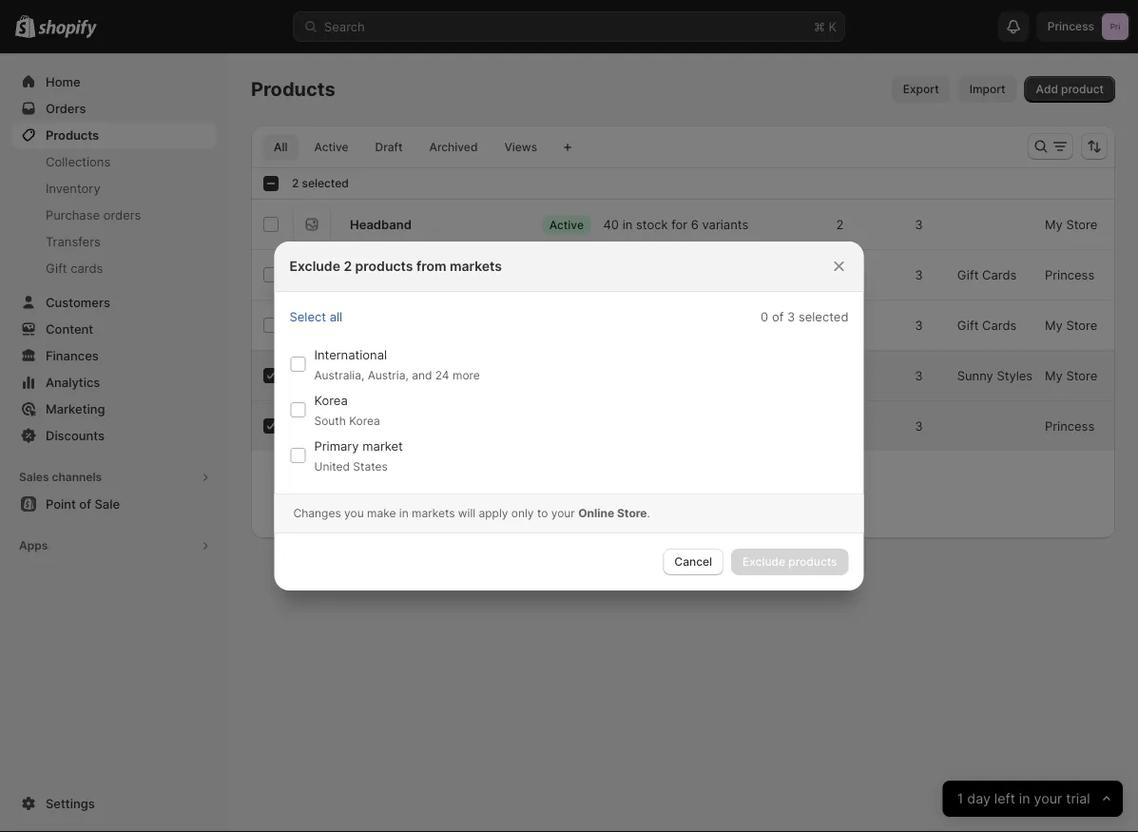 Task type: describe. For each thing, give the bounding box(es) containing it.
3
[[788, 309, 796, 324]]

draft
[[375, 140, 403, 154]]

changes
[[293, 507, 341, 520]]

gift cards
[[46, 261, 103, 275]]

australia,
[[314, 369, 365, 382]]

about
[[673, 559, 709, 575]]

cancel button
[[663, 549, 724, 576]]

k
[[829, 19, 837, 34]]

your
[[552, 507, 575, 520]]

t-shirt for princess
[[350, 419, 391, 433]]

2 cards from the top
[[983, 318, 1017, 332]]

changes you make in markets will apply only to your online store .
[[293, 507, 651, 520]]

1 horizontal spatial korea
[[349, 414, 380, 428]]

only
[[512, 507, 534, 520]]

stock
[[636, 217, 668, 232]]

tab list containing all
[[259, 133, 553, 161]]

discounts link
[[11, 422, 217, 449]]

add product link
[[1025, 76, 1116, 103]]

products link
[[713, 559, 769, 575]]

express
[[448, 258, 496, 273]]

1 princess from the top
[[1045, 267, 1095, 282]]

select
[[290, 309, 326, 324]]

1 cards from the top
[[983, 267, 1017, 282]]

6
[[691, 217, 699, 232]]

⌘ k
[[814, 19, 837, 34]]

cancel
[[675, 555, 713, 569]]

0 vertical spatial korea
[[314, 393, 348, 408]]

2 princess from the top
[[1045, 419, 1095, 433]]

add
[[1037, 82, 1059, 96]]

korea south korea
[[314, 393, 380, 428]]

export button
[[892, 76, 951, 103]]

gift cards link
[[11, 255, 217, 282]]

shirt for princess
[[363, 419, 391, 433]]

all
[[330, 309, 343, 324]]

select all
[[290, 309, 343, 324]]

1 horizontal spatial more
[[637, 559, 669, 575]]

1 my from the top
[[1045, 217, 1063, 232]]

purchase orders
[[46, 207, 141, 222]]

t- for my store
[[350, 368, 363, 383]]

purchase
[[46, 207, 100, 222]]

learn more about products
[[598, 559, 769, 575]]

all button
[[263, 134, 299, 161]]

inventory link
[[11, 175, 217, 202]]

collections
[[46, 154, 111, 169]]

headband
[[350, 217, 412, 232]]

t-shirt link for princess
[[350, 417, 391, 436]]

you
[[344, 507, 364, 520]]

south
[[314, 414, 346, 428]]

card!
[[460, 277, 490, 292]]

2 gift cards from the top
[[958, 318, 1017, 332]]

maximum flavor express super savings gift card!
[[350, 258, 496, 292]]

maximum flavor express super savings gift card! link
[[350, 256, 496, 294]]

for
[[672, 217, 688, 232]]

sales
[[19, 470, 49, 484]]

2
[[344, 258, 352, 274]]

select all button
[[278, 301, 354, 333]]

styles
[[997, 368, 1033, 383]]

inventory
[[46, 181, 101, 195]]

austria,
[[368, 369, 409, 382]]

make
[[367, 507, 396, 520]]

views
[[505, 140, 538, 154]]

import button
[[959, 76, 1017, 103]]

my for sunny styles
[[1045, 368, 1063, 383]]

.
[[647, 507, 651, 520]]

import
[[970, 82, 1006, 96]]

draft link
[[364, 134, 414, 161]]

and
[[412, 369, 432, 382]]

channels
[[52, 470, 102, 484]]

1 vertical spatial products
[[46, 127, 99, 142]]

variants
[[703, 217, 749, 232]]

active inside "active" link
[[314, 140, 349, 154]]

purchase orders link
[[11, 202, 217, 228]]

archived link
[[418, 134, 489, 161]]



Task type: vqa. For each thing, say whether or not it's contained in the screenshot.


Task type: locate. For each thing, give the bounding box(es) containing it.
t-shirt link down international
[[350, 366, 391, 385]]

international
[[314, 347, 387, 362]]

active link
[[303, 134, 360, 161]]

products up all
[[251, 78, 335, 101]]

0 vertical spatial princess
[[1045, 267, 1095, 282]]

1 vertical spatial korea
[[349, 414, 380, 428]]

1 vertical spatial t-shirt link
[[350, 417, 391, 436]]

more right learn
[[637, 559, 669, 575]]

learn
[[598, 559, 634, 575]]

t-shirt
[[350, 368, 391, 383], [350, 419, 391, 433]]

united
[[314, 460, 350, 474]]

shirt
[[363, 368, 391, 383], [363, 419, 391, 433]]

apply
[[479, 507, 508, 520]]

24
[[435, 369, 450, 382]]

1 t-shirt link from the top
[[350, 366, 391, 385]]

shopify image
[[38, 19, 97, 38]]

will
[[458, 507, 476, 520]]

my store for gift cards
[[1045, 318, 1098, 332]]

⌘
[[814, 19, 826, 34]]

t-
[[350, 368, 363, 383], [350, 419, 363, 433]]

1 vertical spatial princess
[[1045, 419, 1095, 433]]

0 vertical spatial t-
[[350, 368, 363, 383]]

in right 40
[[623, 217, 633, 232]]

0 vertical spatial markets
[[450, 258, 502, 274]]

2 t-shirt link from the top
[[350, 417, 391, 436]]

collections link
[[11, 148, 217, 175]]

maximum
[[350, 258, 408, 273]]

0 vertical spatial shirt
[[363, 368, 391, 383]]

1 gift cards from the top
[[958, 267, 1017, 282]]

more inside international australia, austria, and 24 more
[[453, 369, 480, 382]]

my store for sunny styles
[[1045, 368, 1098, 383]]

apps
[[19, 539, 48, 553]]

1 horizontal spatial products
[[251, 78, 335, 101]]

products link
[[11, 122, 217, 148]]

markets for from
[[450, 258, 502, 274]]

headband link
[[350, 215, 412, 234]]

0 vertical spatial t-shirt
[[350, 368, 391, 383]]

more right 24
[[453, 369, 480, 382]]

in inside exclude 2 products from markets dialog
[[399, 507, 409, 520]]

0 vertical spatial cards
[[983, 267, 1017, 282]]

1 vertical spatial more
[[637, 559, 669, 575]]

active right all
[[314, 140, 349, 154]]

0 vertical spatial products
[[251, 78, 335, 101]]

1 vertical spatial t-
[[350, 419, 363, 433]]

t-shirt for my store
[[350, 368, 391, 383]]

1 vertical spatial my store
[[1045, 318, 1098, 332]]

flavor
[[411, 258, 445, 273]]

home
[[46, 74, 80, 89]]

0 horizontal spatial products
[[46, 127, 99, 142]]

to
[[537, 507, 548, 520]]

0 of 3 selected
[[761, 309, 849, 324]]

add product
[[1037, 82, 1104, 96]]

products inside dialog
[[355, 258, 413, 274]]

1 shirt from the top
[[363, 368, 391, 383]]

tab list
[[259, 133, 553, 161]]

international australia, austria, and 24 more
[[314, 347, 480, 382]]

products up collections
[[46, 127, 99, 142]]

shirt down international
[[363, 368, 391, 383]]

exclude
[[290, 258, 341, 274]]

products up super at left top
[[355, 258, 413, 274]]

exclude 2 products from markets
[[290, 258, 502, 274]]

0
[[761, 309, 769, 324]]

0 horizontal spatial active
[[314, 140, 349, 154]]

gift cards
[[958, 267, 1017, 282], [958, 318, 1017, 332]]

t-shirt link up market
[[350, 417, 391, 436]]

1 t- from the top
[[350, 368, 363, 383]]

1 horizontal spatial in
[[623, 217, 633, 232]]

t-shirt link for my store
[[350, 366, 391, 385]]

1 vertical spatial my
[[1045, 318, 1063, 332]]

products right the cancel
[[713, 559, 769, 575]]

0 vertical spatial active
[[314, 140, 349, 154]]

0 horizontal spatial products
[[355, 258, 413, 274]]

2 my store from the top
[[1045, 318, 1098, 332]]

korea up market
[[349, 414, 380, 428]]

cards
[[983, 267, 1017, 282], [983, 318, 1017, 332]]

active left 40
[[550, 218, 584, 231]]

0 horizontal spatial korea
[[314, 393, 348, 408]]

t-shirt link
[[350, 366, 391, 385], [350, 417, 391, 436]]

1 vertical spatial active
[[550, 218, 584, 231]]

0 horizontal spatial more
[[453, 369, 480, 382]]

product
[[1062, 82, 1104, 96]]

0 vertical spatial my
[[1045, 217, 1063, 232]]

products
[[251, 78, 335, 101], [46, 127, 99, 142]]

1 vertical spatial t-shirt
[[350, 419, 391, 433]]

2 t-shirt from the top
[[350, 419, 391, 433]]

0 vertical spatial gift cards
[[958, 267, 1017, 282]]

primary
[[314, 439, 359, 453]]

0 horizontal spatial in
[[399, 507, 409, 520]]

shirt for my store
[[363, 368, 391, 383]]

markets left will
[[412, 507, 455, 520]]

2 t- from the top
[[350, 419, 363, 433]]

0 vertical spatial my store
[[1045, 217, 1098, 232]]

0 vertical spatial in
[[623, 217, 633, 232]]

1 vertical spatial shirt
[[363, 419, 391, 433]]

sales channels button
[[11, 464, 217, 491]]

t- for princess
[[350, 419, 363, 433]]

transfers
[[46, 234, 101, 249]]

0 vertical spatial more
[[453, 369, 480, 382]]

in
[[623, 217, 633, 232], [399, 507, 409, 520]]

3 my from the top
[[1045, 368, 1063, 383]]

princess
[[1045, 267, 1095, 282], [1045, 419, 1095, 433]]

korea
[[314, 393, 348, 408], [349, 414, 380, 428]]

2 vertical spatial my
[[1045, 368, 1063, 383]]

discounts
[[46, 428, 105, 443]]

my for gift cards
[[1045, 318, 1063, 332]]

t-shirt up market
[[350, 419, 391, 433]]

1 vertical spatial gift cards
[[958, 318, 1017, 332]]

t- right south
[[350, 419, 363, 433]]

korea up south
[[314, 393, 348, 408]]

markets up card!
[[450, 258, 502, 274]]

t- down international
[[350, 368, 363, 383]]

search
[[324, 19, 365, 34]]

views link
[[493, 134, 549, 161]]

shirt up market
[[363, 419, 391, 433]]

my
[[1045, 217, 1063, 232], [1045, 318, 1063, 332], [1045, 368, 1063, 383]]

selected
[[799, 309, 849, 324]]

1 vertical spatial products
[[713, 559, 769, 575]]

40 in stock for 6 variants
[[604, 217, 749, 232]]

2 vertical spatial my store
[[1045, 368, 1098, 383]]

1 t-shirt from the top
[[350, 368, 391, 383]]

settings
[[46, 796, 95, 811]]

active
[[314, 140, 349, 154], [550, 218, 584, 231]]

1 vertical spatial cards
[[983, 318, 1017, 332]]

in right make
[[399, 507, 409, 520]]

archived
[[430, 140, 478, 154]]

states
[[353, 460, 388, 474]]

home link
[[11, 68, 217, 95]]

online
[[579, 507, 615, 520]]

0 vertical spatial t-shirt link
[[350, 366, 391, 385]]

2 shirt from the top
[[363, 419, 391, 433]]

apps button
[[11, 533, 217, 559]]

super
[[350, 277, 384, 292]]

sunny
[[958, 368, 994, 383]]

savings
[[387, 277, 433, 292]]

1 horizontal spatial active
[[550, 218, 584, 231]]

transfers link
[[11, 228, 217, 255]]

1 vertical spatial in
[[399, 507, 409, 520]]

orders
[[103, 207, 141, 222]]

t-shirt down international
[[350, 368, 391, 383]]

export
[[903, 82, 940, 96]]

sales channels
[[19, 470, 102, 484]]

market
[[363, 439, 403, 453]]

store inside exclude 2 products from markets dialog
[[617, 507, 647, 520]]

cards
[[71, 261, 103, 275]]

0 vertical spatial products
[[355, 258, 413, 274]]

exclude 2 products from markets dialog
[[0, 242, 1139, 591]]

markets for in
[[412, 507, 455, 520]]

gift
[[437, 277, 457, 292]]

all
[[274, 140, 288, 154]]

settings link
[[11, 791, 217, 817]]

1 vertical spatial markets
[[412, 507, 455, 520]]

of
[[772, 309, 784, 324]]

from
[[417, 258, 447, 274]]

2 my from the top
[[1045, 318, 1063, 332]]

3 my store from the top
[[1045, 368, 1098, 383]]

1 horizontal spatial products
[[713, 559, 769, 575]]

1 my store from the top
[[1045, 217, 1098, 232]]

sunny styles
[[958, 368, 1033, 383]]

my store
[[1045, 217, 1098, 232], [1045, 318, 1098, 332], [1045, 368, 1098, 383]]



